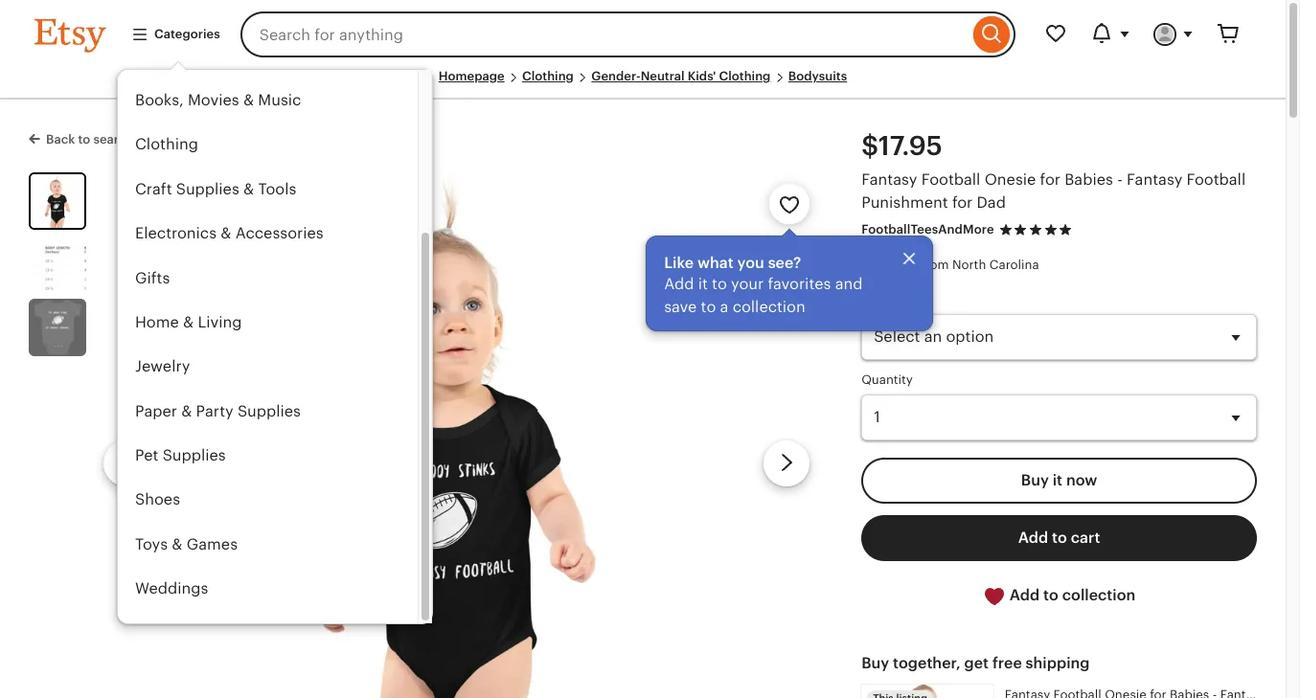 Task type: locate. For each thing, give the bounding box(es) containing it.
bath & beauty
[[135, 47, 238, 65]]

1 horizontal spatial collection
[[1063, 586, 1136, 605]]

tooltip
[[646, 231, 934, 331]]

clothing left gender-
[[522, 69, 574, 83]]

add inside button
[[1010, 586, 1040, 605]]

gender-neutral kids' clothing link
[[592, 69, 771, 83]]

0 horizontal spatial clothing link
[[118, 123, 418, 168]]

babies
[[1065, 171, 1114, 189]]

1 horizontal spatial clothing link
[[522, 69, 574, 83]]

buy for buy together, get free shipping
[[862, 654, 890, 672]]

electronics
[[135, 224, 217, 243]]

jewelry link
[[118, 345, 418, 390]]

1 vertical spatial it
[[1053, 471, 1063, 490]]

add for add to collection
[[1010, 586, 1040, 605]]

weddings
[[135, 580, 208, 598]]

0 vertical spatial clothing link
[[522, 69, 574, 83]]

1 horizontal spatial it
[[1053, 471, 1063, 490]]

from
[[921, 258, 949, 272]]

fantasy right -
[[1127, 171, 1183, 189]]

0 vertical spatial for
[[1040, 171, 1061, 189]]

get
[[965, 654, 989, 672]]

0 vertical spatial buy
[[1021, 471, 1049, 490]]

gender-neutral kids' clothing
[[592, 69, 771, 83]]

0 horizontal spatial buy
[[862, 654, 890, 672]]

& for games
[[172, 536, 183, 554]]

bodysuits
[[789, 69, 847, 83]]

football
[[922, 171, 981, 189], [1187, 171, 1246, 189]]

0 horizontal spatial it
[[698, 275, 708, 293]]

to inside button
[[1044, 586, 1059, 605]]

supplies
[[176, 180, 239, 198], [238, 402, 301, 421], [163, 447, 226, 465]]

1 vertical spatial collection
[[1063, 586, 1136, 605]]

& inside "link"
[[172, 536, 183, 554]]

add to cart
[[1019, 529, 1101, 547]]

banner containing bath & beauty
[[0, 0, 1286, 625]]

1 vertical spatial add
[[1019, 529, 1049, 547]]

& left party
[[181, 402, 192, 421]]

results
[[137, 132, 177, 147]]

home
[[135, 313, 179, 332]]

menu
[[117, 34, 433, 625]]

1 horizontal spatial fantasy
[[1127, 171, 1183, 189]]

buy left together, at right
[[862, 654, 890, 672]]

ships
[[885, 258, 918, 272]]

it down what
[[698, 275, 708, 293]]

to inside "button"
[[1052, 529, 1068, 547]]

2 vertical spatial supplies
[[163, 447, 226, 465]]

add left cart
[[1019, 529, 1049, 547]]

toys & games link
[[118, 523, 418, 568]]

menu bar
[[35, 69, 1252, 100]]

0 horizontal spatial for
[[953, 194, 973, 212]]

buy it now
[[1021, 471, 1098, 490]]

jewelry
[[135, 358, 190, 376]]

to
[[78, 132, 90, 147], [712, 275, 727, 293], [701, 298, 716, 316], [1052, 529, 1068, 547], [1044, 586, 1059, 605]]

it
[[698, 275, 708, 293], [1053, 471, 1063, 490]]

1 horizontal spatial football
[[1187, 171, 1246, 189]]

collection down cart
[[1063, 586, 1136, 605]]

add down like at the top right
[[664, 275, 694, 293]]

weddings link
[[118, 568, 418, 612]]

add down add to cart "button"
[[1010, 586, 1040, 605]]

your
[[731, 275, 764, 293]]

shipping
[[1026, 654, 1090, 672]]

2 fantasy from the left
[[1127, 171, 1183, 189]]

add to collection button
[[862, 573, 1257, 620]]

buy inside "buy it now" button
[[1021, 471, 1049, 490]]

add inside "button"
[[1019, 529, 1049, 547]]

for left babies on the right
[[1040, 171, 1061, 189]]

a
[[720, 298, 729, 316]]

1 horizontal spatial for
[[1040, 171, 1061, 189]]

for
[[1040, 171, 1061, 189], [953, 194, 973, 212]]

clothing right kids'
[[719, 69, 771, 83]]

0 horizontal spatial fantasy
[[862, 171, 918, 189]]

0 vertical spatial collection
[[733, 298, 806, 316]]

to for add to collection
[[1044, 586, 1059, 605]]

supplies for pet supplies
[[163, 447, 226, 465]]

1 horizontal spatial buy
[[1021, 471, 1049, 490]]

supplies down jewelry link
[[238, 402, 301, 421]]

like
[[664, 254, 694, 272]]

toys
[[135, 536, 168, 554]]

1 vertical spatial buy
[[862, 654, 890, 672]]

collection inside button
[[1063, 586, 1136, 605]]

cart
[[1071, 529, 1101, 547]]

supplies up electronics & accessories
[[176, 180, 239, 198]]

fantasy football onesie for babies - fantasy football punishment for dad image
[[165, 172, 749, 699], [31, 174, 84, 228], [29, 235, 86, 293], [862, 685, 994, 699]]

onesie
[[985, 171, 1036, 189]]

& for living
[[183, 313, 194, 332]]

quantity
[[862, 373, 913, 387]]

add inside like what you see? add it to your favorites and save to a collection
[[664, 275, 694, 293]]

it left now
[[1053, 471, 1063, 490]]

pet
[[135, 447, 159, 465]]

0 vertical spatial add
[[664, 275, 694, 293]]

clothing link up tools
[[118, 123, 418, 168]]

neutral
[[641, 69, 685, 83]]

to left cart
[[1052, 529, 1068, 547]]

and
[[835, 275, 863, 293]]

fantasy up punishment
[[862, 171, 918, 189]]

footballteesandmore link
[[862, 222, 994, 237]]

add
[[664, 275, 694, 293], [1019, 529, 1049, 547], [1010, 586, 1040, 605]]

collection
[[733, 298, 806, 316], [1063, 586, 1136, 605]]

0 horizontal spatial clothing
[[135, 136, 198, 154]]

& down categories
[[172, 47, 183, 65]]

0 vertical spatial supplies
[[176, 180, 239, 198]]

to for add to cart
[[1052, 529, 1068, 547]]

clothing link left gender-
[[522, 69, 574, 83]]

fantasy football onesie for babies fantasy football image 3 image
[[29, 299, 86, 356]]

bath
[[135, 47, 168, 65]]

&
[[172, 47, 183, 65], [243, 91, 254, 109], [244, 180, 254, 198], [221, 224, 231, 243], [183, 313, 194, 332], [181, 402, 192, 421], [172, 536, 183, 554]]

beauty
[[187, 47, 238, 65]]

for left dad
[[953, 194, 973, 212]]

2 vertical spatial add
[[1010, 586, 1040, 605]]

paper & party supplies
[[135, 402, 301, 421]]

clothing link
[[522, 69, 574, 83], [118, 123, 418, 168]]

bath & beauty link
[[118, 34, 418, 79]]

pet supplies link
[[118, 434, 418, 479]]

electronics & accessories link
[[118, 212, 418, 256]]

buy left now
[[1021, 471, 1049, 490]]

collection down 'your'
[[733, 298, 806, 316]]

0 horizontal spatial football
[[922, 171, 981, 189]]

see?
[[768, 254, 802, 272]]

north
[[953, 258, 987, 272]]

supplies right pet
[[163, 447, 226, 465]]

clothing
[[522, 69, 574, 83], [719, 69, 771, 83], [135, 136, 198, 154]]

clothing down 'books,'
[[135, 136, 198, 154]]

books, movies & music link
[[118, 79, 418, 123]]

fantasy
[[862, 171, 918, 189], [1127, 171, 1183, 189]]

0 horizontal spatial collection
[[733, 298, 806, 316]]

buy
[[1021, 471, 1049, 490], [862, 654, 890, 672]]

0 vertical spatial it
[[698, 275, 708, 293]]

& right toys
[[172, 536, 183, 554]]

& right home
[[183, 313, 194, 332]]

& for accessories
[[221, 224, 231, 243]]

1 vertical spatial supplies
[[238, 402, 301, 421]]

ships from north carolina
[[885, 258, 1040, 272]]

buy together, get free shipping
[[862, 654, 1090, 672]]

to down add to cart "button"
[[1044, 586, 1059, 605]]

to down what
[[712, 275, 727, 293]]

carolina
[[990, 258, 1040, 272]]

it inside like what you see? add it to your favorites and save to a collection
[[698, 275, 708, 293]]

home & living
[[135, 313, 242, 332]]

to right the back
[[78, 132, 90, 147]]

1 fantasy from the left
[[862, 171, 918, 189]]

accessories
[[235, 224, 324, 243]]

& down craft supplies & tools
[[221, 224, 231, 243]]

banner
[[0, 0, 1286, 625]]

back to search results
[[46, 132, 177, 147]]

None search field
[[240, 12, 1016, 58]]

paper
[[135, 402, 177, 421]]



Task type: describe. For each thing, give the bounding box(es) containing it.
buy for buy it now
[[1021, 471, 1049, 490]]

size
[[862, 292, 890, 307]]

craft
[[135, 180, 172, 198]]

favorites
[[768, 275, 831, 293]]

-
[[1118, 171, 1123, 189]]

save
[[664, 298, 697, 316]]

homepage link
[[439, 69, 505, 83]]

tools
[[258, 180, 296, 198]]

books, movies & music
[[135, 91, 301, 109]]

home & living link
[[118, 301, 418, 345]]

search
[[93, 132, 134, 147]]

menu bar containing homepage
[[35, 69, 1252, 100]]

categories button
[[117, 17, 234, 52]]

dad
[[977, 194, 1006, 212]]

menu containing bath & beauty
[[117, 34, 433, 625]]

electronics & accessories
[[135, 224, 324, 243]]

& for party
[[181, 402, 192, 421]]

punishment
[[862, 194, 949, 212]]

clothing inside menu
[[135, 136, 198, 154]]

craft supplies & tools link
[[118, 168, 418, 212]]

& left music
[[243, 91, 254, 109]]

it inside button
[[1053, 471, 1063, 490]]

gifts
[[135, 269, 170, 287]]

like what you see? add it to your favorites and save to a collection
[[664, 254, 863, 316]]

paper & party supplies link
[[118, 390, 418, 434]]

back to search results link
[[29, 128, 177, 149]]

toys & games
[[135, 536, 238, 554]]

bodysuits link
[[789, 69, 847, 83]]

to left a
[[701, 298, 716, 316]]

kids'
[[688, 69, 716, 83]]

Search for anything text field
[[240, 12, 969, 58]]

supplies for craft supplies & tools
[[176, 180, 239, 198]]

pet supplies
[[135, 447, 226, 465]]

1 horizontal spatial clothing
[[522, 69, 574, 83]]

add to collection
[[1006, 586, 1136, 605]]

shoes
[[135, 491, 180, 509]]

what
[[698, 254, 734, 272]]

$17.95 fantasy football onesie for babies - fantasy football punishment for dad
[[862, 130, 1246, 212]]

free
[[993, 654, 1022, 672]]

gifts link
[[118, 256, 418, 301]]

movies
[[188, 91, 239, 109]]

homepage
[[439, 69, 505, 83]]

add to cart button
[[862, 515, 1257, 561]]

gender-
[[592, 69, 641, 83]]

add for add to cart
[[1019, 529, 1049, 547]]

2 football from the left
[[1187, 171, 1246, 189]]

you
[[738, 254, 765, 272]]

1 vertical spatial clothing link
[[118, 123, 418, 168]]

back
[[46, 132, 75, 147]]

buy it now button
[[862, 458, 1257, 504]]

games
[[187, 536, 238, 554]]

now
[[1067, 471, 1098, 490]]

music
[[258, 91, 301, 109]]

footballteesandmore
[[862, 222, 994, 237]]

& for beauty
[[172, 47, 183, 65]]

to for back to search results
[[78, 132, 90, 147]]

party
[[196, 402, 234, 421]]

books,
[[135, 91, 184, 109]]

collection inside like what you see? add it to your favorites and save to a collection
[[733, 298, 806, 316]]

1 football from the left
[[922, 171, 981, 189]]

shoes link
[[118, 479, 418, 523]]

none search field inside banner
[[240, 12, 1016, 58]]

1 vertical spatial for
[[953, 194, 973, 212]]

categories
[[154, 27, 220, 41]]

tooltip containing like what you see?
[[646, 231, 934, 331]]

craft supplies & tools
[[135, 180, 296, 198]]

together,
[[893, 654, 961, 672]]

2 horizontal spatial clothing
[[719, 69, 771, 83]]

$17.95
[[862, 130, 943, 161]]

living
[[198, 313, 242, 332]]

& left tools
[[244, 180, 254, 198]]



Task type: vqa. For each thing, say whether or not it's contained in the screenshot.
Custom Leatherette Bible Cover, Personalized Bible Case, Engraved Bible Verse, Religious Gifts for Men and Women, Christian Gift, Book Cover image
no



